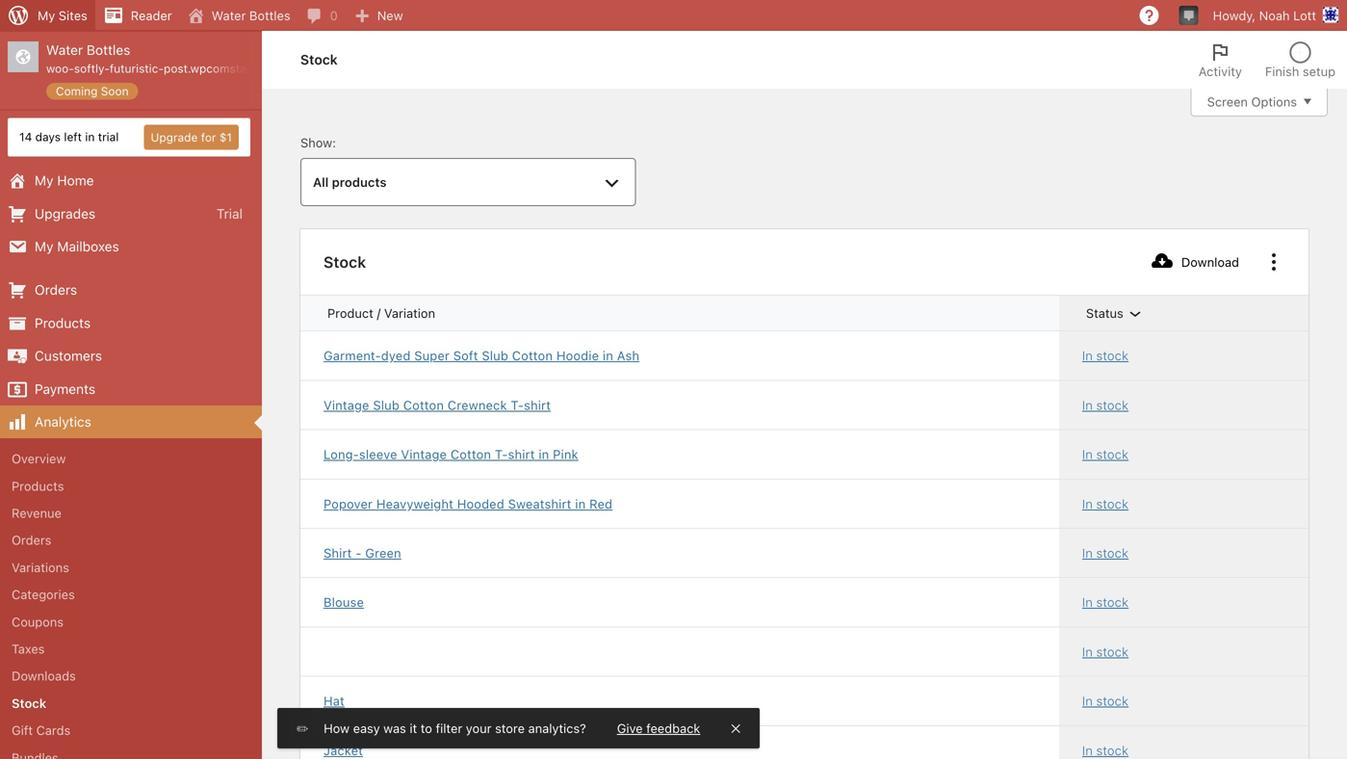 Task type: vqa. For each thing, say whether or not it's contained in the screenshot.
Navigation button
no



Task type: describe. For each thing, give the bounding box(es) containing it.
ash
[[617, 348, 640, 363]]

your
[[466, 721, 492, 736]]

in stock link for blouse
[[1083, 594, 1286, 611]]

1 products link from the top
[[0, 307, 262, 340]]

stock for long-sleeve vintage cotton t-shirt in pink
[[1097, 447, 1129, 462]]

stock for popover heavyweight hooded sweatshirt in red
[[1097, 496, 1129, 511]]

product
[[328, 306, 374, 321]]

0 vertical spatial slub
[[482, 348, 509, 363]]

stock for shirt - green
[[1097, 546, 1129, 560]]

downloads link
[[0, 663, 262, 690]]

in stock link for shirt - green
[[1083, 544, 1286, 562]]

0 vertical spatial orders
[[35, 282, 77, 298]]

14 days left in trial
[[19, 130, 119, 144]]

green
[[365, 546, 402, 560]]

t- for crewneck
[[511, 398, 524, 412]]

✏
[[297, 721, 308, 736]]

variations
[[12, 560, 69, 575]]

left
[[64, 130, 82, 144]]

overview link
[[0, 445, 262, 472]]

my for my home
[[35, 173, 54, 188]]

t- for cotton
[[495, 447, 508, 462]]

finish setup
[[1266, 64, 1336, 79]]

variations link
[[0, 554, 262, 581]]

blouse
[[324, 595, 364, 609]]

download button
[[1140, 245, 1251, 280]]

shirt - green link
[[324, 544, 1037, 562]]

activity
[[1199, 64, 1243, 79]]

0
[[330, 8, 338, 23]]

my home
[[35, 173, 94, 188]]

gift
[[12, 723, 33, 738]]

soft
[[454, 348, 478, 363]]

screen
[[1208, 94, 1248, 109]]

shirt for crewneck
[[524, 398, 551, 412]]

new link
[[346, 0, 411, 31]]

0 vertical spatial cotton
[[512, 348, 553, 363]]

in left 'pink'
[[539, 447, 550, 462]]

show
[[301, 135, 332, 150]]

my mailboxes
[[35, 238, 119, 254]]

in for garment-dyed super soft slub cotton hoodie in ash
[[1083, 348, 1093, 363]]

in stock for long-sleeve vintage cotton t-shirt in pink
[[1083, 447, 1129, 462]]

analytics link
[[0, 406, 262, 438]]

pink
[[553, 447, 579, 462]]

toolbar navigation
[[0, 0, 1348, 35]]

pencil icon image
[[297, 721, 308, 736]]

7 stock from the top
[[1097, 644, 1129, 659]]

-
[[356, 546, 362, 560]]

revenue
[[12, 506, 62, 520]]

in for shirt - green
[[1083, 546, 1093, 560]]

payments
[[35, 381, 95, 397]]

popover
[[324, 496, 373, 511]]

long-sleeve vintage cotton t-shirt in pink
[[324, 447, 579, 462]]

choose which values to display image
[[1263, 251, 1286, 274]]

howdy, noah lott
[[1214, 8, 1317, 23]]

stock link
[[0, 690, 262, 717]]

lott
[[1294, 8, 1317, 23]]

give feedback
[[617, 721, 701, 736]]

was
[[384, 721, 406, 736]]

/
[[377, 306, 381, 321]]

in for blouse
[[1083, 595, 1093, 609]]

7 in from the top
[[1083, 644, 1093, 659]]

in for jacket
[[1083, 743, 1093, 757]]

new
[[377, 8, 403, 23]]

in stock for popover heavyweight hooded sweatshirt in red
[[1083, 496, 1129, 511]]

post.wpcomstaging.com
[[164, 62, 297, 75]]

trial
[[217, 205, 243, 221]]

easy
[[353, 721, 380, 736]]

14
[[19, 130, 32, 144]]

stock for hat
[[1097, 694, 1129, 708]]

options
[[1252, 94, 1298, 109]]

home
[[57, 173, 94, 188]]

cards
[[36, 723, 71, 738]]

setup
[[1303, 64, 1336, 79]]

stock inside main menu navigation
[[12, 696, 46, 710]]

0 vertical spatial stock
[[301, 51, 338, 67]]

categories
[[12, 587, 75, 602]]

variation
[[384, 306, 435, 321]]

revenue link
[[0, 500, 262, 527]]

garment-dyed super soft slub cotton hoodie in ash
[[324, 348, 640, 363]]

softly-
[[74, 62, 110, 75]]

show :
[[301, 135, 336, 150]]

feedback
[[647, 721, 701, 736]]

popover heavyweight hooded sweatshirt in red link
[[324, 495, 1037, 512]]

water for water bottles
[[212, 8, 246, 23]]

heavyweight
[[377, 496, 454, 511]]

7 in stock from the top
[[1083, 644, 1129, 659]]

hoodie
[[557, 348, 599, 363]]

sleeve
[[359, 447, 398, 462]]

coming
[[56, 84, 98, 98]]

dyed
[[381, 348, 411, 363]]

garment-dyed super soft slub cotton hoodie in ash link
[[324, 347, 1037, 365]]

garment-
[[324, 348, 381, 363]]

all products button
[[301, 158, 636, 206]]

in stock link for vintage slub cotton crewneck t-shirt
[[1083, 396, 1286, 414]]

status
[[1087, 306, 1124, 321]]

payments link
[[0, 373, 262, 406]]

0 vertical spatial products
[[35, 315, 91, 331]]

1 horizontal spatial cotton
[[451, 447, 491, 462]]

red
[[590, 496, 613, 511]]

noah
[[1260, 8, 1290, 23]]

in for hat
[[1083, 694, 1093, 708]]

popover heavyweight hooded sweatshirt in red
[[324, 496, 613, 511]]

in for popover heavyweight hooded sweatshirt in red
[[1083, 496, 1093, 511]]

products
[[332, 175, 387, 189]]

stock for jacket
[[1097, 743, 1129, 757]]

tab list containing activity
[[1188, 31, 1348, 89]]

all
[[313, 175, 329, 189]]

mailboxes
[[57, 238, 119, 254]]

coupons link
[[0, 608, 262, 635]]

crewneck
[[448, 398, 507, 412]]

0 horizontal spatial cotton
[[403, 398, 444, 412]]



Task type: locate. For each thing, give the bounding box(es) containing it.
slub right soft
[[482, 348, 509, 363]]

in stock for vintage slub cotton crewneck t-shirt
[[1083, 398, 1129, 412]]

1 vertical spatial stock
[[324, 253, 367, 271]]

1 vertical spatial water
[[46, 42, 83, 58]]

5 in stock from the top
[[1083, 546, 1129, 560]]

0 vertical spatial t-
[[511, 398, 524, 412]]

1 vertical spatial products
[[12, 479, 64, 493]]

orders down "revenue"
[[12, 533, 51, 547]]

products down overview
[[12, 479, 64, 493]]

reader link
[[95, 0, 180, 31]]

vintage up long-
[[324, 398, 370, 412]]

blouse link
[[324, 594, 1037, 611]]

orders
[[35, 282, 77, 298], [12, 533, 51, 547]]

gift cards
[[12, 723, 71, 738]]

water bottles woo-softly-futuristic-post.wpcomstaging.com coming soon
[[46, 42, 297, 98]]

products up 'customers'
[[35, 315, 91, 331]]

in
[[85, 130, 95, 144], [603, 348, 614, 363], [539, 447, 550, 462], [575, 496, 586, 511]]

0 horizontal spatial bottles
[[87, 42, 130, 58]]

shirt
[[324, 546, 352, 560]]

vintage slub cotton crewneck t-shirt
[[324, 398, 551, 412]]

futuristic-
[[110, 62, 164, 75]]

bottles for water bottles
[[249, 8, 291, 23]]

orders link down my mailboxes link
[[0, 274, 262, 307]]

0 vertical spatial bottles
[[249, 8, 291, 23]]

in right the left
[[85, 130, 95, 144]]

in for vintage slub cotton crewneck t-shirt
[[1083, 398, 1093, 412]]

vintage
[[324, 398, 370, 412], [401, 447, 447, 462]]

vintage inside vintage slub cotton crewneck t-shirt link
[[324, 398, 370, 412]]

water for water bottles woo-softly-futuristic-post.wpcomstaging.com coming soon
[[46, 42, 83, 58]]

in stock link for long-sleeve vintage cotton t-shirt in pink
[[1083, 446, 1286, 463]]

1 orders link from the top
[[0, 274, 262, 307]]

1 vertical spatial cotton
[[403, 398, 444, 412]]

bottles left 0 link
[[249, 8, 291, 23]]

in stock link for hat
[[1083, 692, 1286, 710]]

5 stock from the top
[[1097, 546, 1129, 560]]

:
[[332, 135, 336, 150]]

in for long-sleeve vintage cotton t-shirt in pink
[[1083, 447, 1093, 462]]

shirt
[[524, 398, 551, 412], [508, 447, 535, 462]]

9 stock from the top
[[1097, 743, 1129, 757]]

1 vertical spatial t-
[[495, 447, 508, 462]]

taxes
[[12, 642, 45, 656]]

0 link
[[298, 0, 346, 31]]

shirt right crewneck
[[524, 398, 551, 412]]

my for my sites
[[38, 8, 55, 23]]

7 in stock link from the top
[[1083, 643, 1286, 660]]

trial
[[98, 130, 119, 144]]

6 in stock from the top
[[1083, 595, 1129, 609]]

my down upgrades
[[35, 238, 54, 254]]

stock for vintage slub cotton crewneck t-shirt
[[1097, 398, 1129, 412]]

cotton
[[512, 348, 553, 363], [403, 398, 444, 412], [451, 447, 491, 462]]

stock
[[1097, 348, 1129, 363], [1097, 398, 1129, 412], [1097, 447, 1129, 462], [1097, 496, 1129, 511], [1097, 546, 1129, 560], [1097, 595, 1129, 609], [1097, 644, 1129, 659], [1097, 694, 1129, 708], [1097, 743, 1129, 757]]

2 horizontal spatial cotton
[[512, 348, 553, 363]]

shirt for cotton
[[508, 447, 535, 462]]

shirt - green
[[324, 546, 402, 560]]

1 vertical spatial my
[[35, 173, 54, 188]]

1 vertical spatial vintage
[[401, 447, 447, 462]]

soon
[[101, 84, 129, 98]]

2 orders link from the top
[[0, 527, 262, 554]]

2 vertical spatial cotton
[[451, 447, 491, 462]]

3 in stock from the top
[[1083, 447, 1129, 462]]

main menu navigation
[[0, 31, 297, 759]]

$1
[[220, 131, 232, 144]]

1 stock from the top
[[1097, 348, 1129, 363]]

in stock link for jacket
[[1083, 742, 1286, 759]]

bottles inside water bottles woo-softly-futuristic-post.wpcomstaging.com coming soon
[[87, 42, 130, 58]]

6 stock from the top
[[1097, 595, 1129, 609]]

t- up hooded
[[495, 447, 508, 462]]

cotton down super
[[403, 398, 444, 412]]

vintage inside "long-sleeve vintage cotton t-shirt in pink" link
[[401, 447, 447, 462]]

status button
[[1075, 296, 1159, 331]]

categories link
[[0, 581, 262, 608]]

in stock for shirt - green
[[1083, 546, 1129, 560]]

how
[[324, 721, 350, 736]]

1 horizontal spatial t-
[[511, 398, 524, 412]]

long-
[[324, 447, 359, 462]]

customers
[[35, 348, 102, 364]]

1 in stock from the top
[[1083, 348, 1129, 363]]

shirt left 'pink'
[[508, 447, 535, 462]]

1 horizontal spatial bottles
[[249, 8, 291, 23]]

t- right crewneck
[[511, 398, 524, 412]]

in stock for hat
[[1083, 694, 1129, 708]]

overview
[[12, 451, 66, 466]]

hat
[[324, 694, 345, 708]]

8 stock from the top
[[1097, 694, 1129, 708]]

2 vertical spatial stock
[[12, 696, 46, 710]]

in left ash
[[603, 348, 614, 363]]

stock for garment-dyed super soft slub cotton hoodie in ash
[[1097, 348, 1129, 363]]

finish setup button
[[1254, 31, 1348, 89]]

orders down my mailboxes
[[35, 282, 77, 298]]

screen options
[[1208, 94, 1298, 109]]

give feedback button
[[617, 720, 701, 737]]

jacket link
[[324, 742, 1037, 759]]

2 in stock from the top
[[1083, 398, 1129, 412]]

my left home
[[35, 173, 54, 188]]

my sites link
[[0, 0, 95, 31]]

activity button
[[1188, 31, 1254, 89]]

hat link
[[324, 692, 1037, 710]]

in stock link for popover heavyweight hooded sweatshirt in red
[[1083, 495, 1286, 512]]

stock up product
[[324, 253, 367, 271]]

store
[[495, 721, 525, 736]]

downloads
[[12, 669, 76, 683]]

slub up sleeve
[[373, 398, 400, 412]]

screen options button
[[1191, 88, 1328, 117]]

vintage slub cotton crewneck t-shirt link
[[324, 396, 1037, 414]]

in
[[1083, 348, 1093, 363], [1083, 398, 1093, 412], [1083, 447, 1093, 462], [1083, 496, 1093, 511], [1083, 546, 1093, 560], [1083, 595, 1093, 609], [1083, 644, 1093, 659], [1083, 694, 1093, 708], [1083, 743, 1093, 757]]

download
[[1182, 255, 1240, 269]]

5 in stock link from the top
[[1083, 544, 1286, 562]]

products link up "payments" link
[[0, 307, 262, 340]]

4 in stock link from the top
[[1083, 495, 1286, 512]]

upgrade for $1 button
[[144, 125, 239, 150]]

upgrade
[[151, 131, 198, 144]]

stock down 0 link
[[301, 51, 338, 67]]

howdy,
[[1214, 8, 1256, 23]]

bottles
[[249, 8, 291, 23], [87, 42, 130, 58]]

cotton left hoodie
[[512, 348, 553, 363]]

1 vertical spatial orders link
[[0, 527, 262, 554]]

my mailboxes link
[[0, 230, 262, 263]]

2 stock from the top
[[1097, 398, 1129, 412]]

4 in stock from the top
[[1083, 496, 1129, 511]]

3 stock from the top
[[1097, 447, 1129, 462]]

2 products link from the top
[[0, 472, 262, 500]]

0 vertical spatial water
[[212, 8, 246, 23]]

5 in from the top
[[1083, 546, 1093, 560]]

1 in from the top
[[1083, 348, 1093, 363]]

0 horizontal spatial vintage
[[324, 398, 370, 412]]

my inside toolbar navigation
[[38, 8, 55, 23]]

1 horizontal spatial water
[[212, 8, 246, 23]]

9 in stock link from the top
[[1083, 742, 1286, 759]]

orders link up categories link
[[0, 527, 262, 554]]

8 in stock from the top
[[1083, 694, 1129, 708]]

finish
[[1266, 64, 1300, 79]]

1 horizontal spatial vintage
[[401, 447, 447, 462]]

slub
[[482, 348, 509, 363], [373, 398, 400, 412]]

0 vertical spatial shirt
[[524, 398, 551, 412]]

vintage right sleeve
[[401, 447, 447, 462]]

6 in stock link from the top
[[1083, 594, 1286, 611]]

in left red
[[575, 496, 586, 511]]

4 in from the top
[[1083, 496, 1093, 511]]

8 in from the top
[[1083, 694, 1093, 708]]

in inside navigation
[[85, 130, 95, 144]]

9 in from the top
[[1083, 743, 1093, 757]]

in stock link for garment-dyed super soft slub cotton hoodie in ash
[[1083, 347, 1286, 365]]

water up woo-
[[46, 42, 83, 58]]

0 vertical spatial orders link
[[0, 274, 262, 307]]

my left sites
[[38, 8, 55, 23]]

water bottles link
[[180, 0, 298, 31]]

water up post.wpcomstaging.com
[[212, 8, 246, 23]]

bottles inside water bottles link
[[249, 8, 291, 23]]

1 vertical spatial products link
[[0, 472, 262, 500]]

1 in stock link from the top
[[1083, 347, 1286, 365]]

6 in from the top
[[1083, 595, 1093, 609]]

9 in stock from the top
[[1083, 743, 1129, 757]]

reader
[[131, 8, 172, 23]]

1 vertical spatial slub
[[373, 398, 400, 412]]

stock up gift
[[12, 696, 46, 710]]

2 in from the top
[[1083, 398, 1093, 412]]

tab list
[[1188, 31, 1348, 89]]

2 in stock link from the top
[[1083, 396, 1286, 414]]

0 horizontal spatial t-
[[495, 447, 508, 462]]

4 stock from the top
[[1097, 496, 1129, 511]]

my sites
[[38, 8, 87, 23]]

customers link
[[0, 340, 262, 373]]

stock for blouse
[[1097, 595, 1129, 609]]

gift cards link
[[0, 717, 262, 744]]

product / variation
[[328, 306, 435, 321]]

water inside toolbar navigation
[[212, 8, 246, 23]]

bottles up "softly-"
[[87, 42, 130, 58]]

0 horizontal spatial water
[[46, 42, 83, 58]]

1 horizontal spatial slub
[[482, 348, 509, 363]]

all products
[[313, 175, 387, 189]]

my for my mailboxes
[[35, 238, 54, 254]]

in stock for jacket
[[1083, 743, 1129, 757]]

0 vertical spatial products link
[[0, 307, 262, 340]]

cotton up the popover heavyweight hooded sweatshirt in red
[[451, 447, 491, 462]]

products link down the analytics link
[[0, 472, 262, 500]]

analytics?
[[528, 721, 586, 736]]

water bottles
[[212, 8, 291, 23]]

my home link
[[0, 164, 262, 197]]

water inside water bottles woo-softly-futuristic-post.wpcomstaging.com coming soon
[[46, 42, 83, 58]]

0 vertical spatial my
[[38, 8, 55, 23]]

1 vertical spatial shirt
[[508, 447, 535, 462]]

1 vertical spatial bottles
[[87, 42, 130, 58]]

products link
[[0, 307, 262, 340], [0, 472, 262, 500]]

3 in from the top
[[1083, 447, 1093, 462]]

upgrades
[[35, 205, 96, 221]]

give
[[617, 721, 643, 736]]

sites
[[59, 8, 87, 23]]

long-sleeve vintage cotton t-shirt in pink link
[[324, 446, 1037, 463]]

taxes link
[[0, 635, 262, 663]]

it
[[410, 721, 417, 736]]

products
[[35, 315, 91, 331], [12, 479, 64, 493]]

1 vertical spatial orders
[[12, 533, 51, 547]]

8 in stock link from the top
[[1083, 692, 1286, 710]]

notification image
[[1182, 7, 1197, 22]]

2 vertical spatial my
[[35, 238, 54, 254]]

in stock for garment-dyed super soft slub cotton hoodie in ash
[[1083, 348, 1129, 363]]

0 vertical spatial vintage
[[324, 398, 370, 412]]

bottles for water bottles woo-softly-futuristic-post.wpcomstaging.com coming soon
[[87, 42, 130, 58]]

0 horizontal spatial slub
[[373, 398, 400, 412]]

3 in stock link from the top
[[1083, 446, 1286, 463]]

in stock for blouse
[[1083, 595, 1129, 609]]



